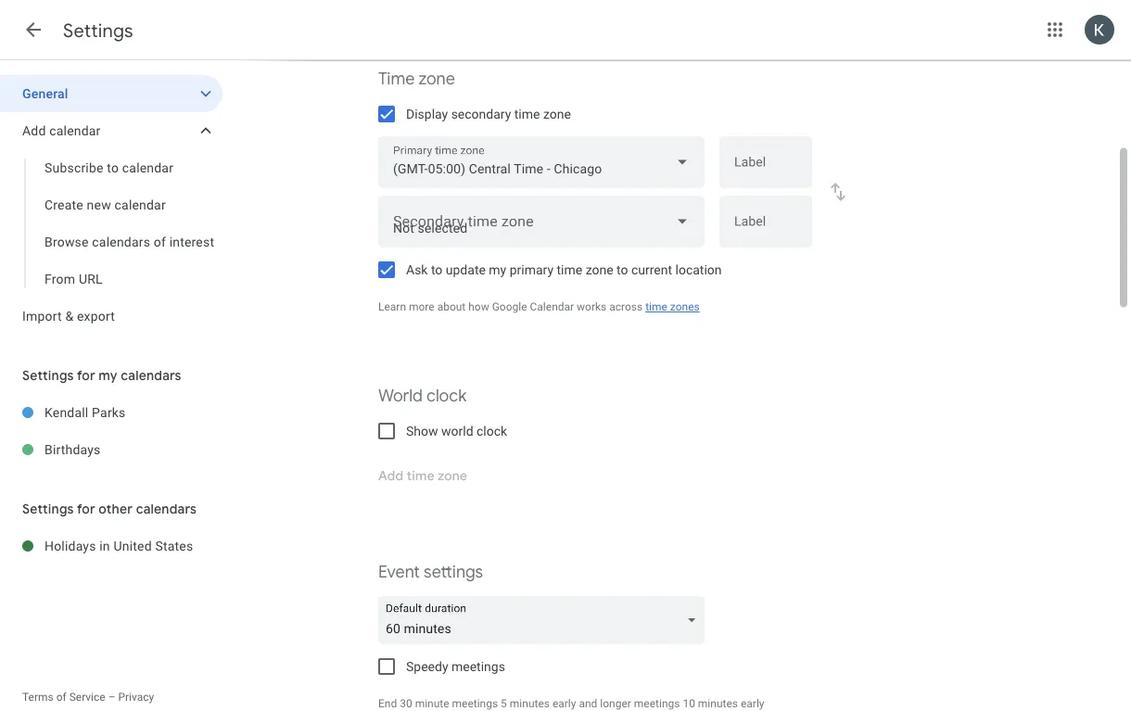 Task type: describe. For each thing, give the bounding box(es) containing it.
states
[[155, 539, 193, 554]]

2 early from the left
[[741, 698, 765, 711]]

tree containing general
[[0, 75, 223, 335]]

about
[[438, 301, 466, 314]]

ask to update my primary time zone to current location
[[406, 262, 722, 277]]

5
[[501, 698, 507, 711]]

end
[[379, 698, 397, 711]]

current
[[632, 262, 673, 277]]

speedy
[[406, 659, 449, 674]]

group containing subscribe to calendar
[[0, 149, 223, 298]]

calendar
[[530, 301, 574, 314]]

privacy link
[[118, 691, 154, 704]]

kendall parks
[[45, 405, 126, 420]]

calendars inside tree
[[92, 234, 150, 250]]

settings for settings for other calendars
[[22, 501, 74, 517]]

speedy meetings
[[406, 659, 505, 674]]

how
[[469, 301, 490, 314]]

browse
[[45, 234, 89, 250]]

2 horizontal spatial time
[[646, 301, 668, 314]]

google
[[492, 301, 527, 314]]

time
[[379, 68, 415, 89]]

holidays in united states link
[[45, 528, 223, 565]]

location
[[676, 262, 722, 277]]

calendars for other
[[136, 501, 197, 517]]

kendall parks tree item
[[0, 394, 223, 431]]

10
[[683, 698, 696, 711]]

1 horizontal spatial of
[[154, 234, 166, 250]]

united
[[114, 539, 152, 554]]

1 horizontal spatial time
[[557, 262, 583, 277]]

to for calendar
[[107, 160, 119, 175]]

1 vertical spatial of
[[56, 691, 67, 704]]

world clock
[[379, 385, 467, 406]]

holidays in united states
[[45, 539, 193, 554]]

other
[[99, 501, 133, 517]]

world
[[442, 424, 474, 439]]

&
[[65, 308, 74, 324]]

primary
[[510, 262, 554, 277]]

display secondary time zone
[[406, 106, 571, 122]]

display
[[406, 106, 448, 122]]

settings for my calendars
[[22, 367, 182, 384]]

update
[[446, 262, 486, 277]]

0 vertical spatial zone
[[419, 68, 455, 89]]

1 horizontal spatial clock
[[477, 424, 508, 439]]

time zones link
[[646, 301, 700, 314]]

1 early from the left
[[553, 698, 577, 711]]

ask
[[406, 262, 428, 277]]

terms of service – privacy
[[22, 691, 154, 704]]

create
[[45, 197, 83, 212]]

Label for primary time zone. text field
[[735, 156, 798, 182]]

service
[[69, 691, 105, 704]]

for for other
[[77, 501, 95, 517]]

0 vertical spatial time
[[515, 106, 540, 122]]

zones
[[671, 301, 700, 314]]

1 vertical spatial my
[[99, 367, 118, 384]]

privacy
[[118, 691, 154, 704]]

end 30 minute meetings 5 minutes early and longer meetings 10 minutes early
[[379, 698, 765, 711]]

terms of service link
[[22, 691, 105, 704]]

Label for secondary time zone. text field
[[735, 215, 798, 241]]

holidays in united states tree item
[[0, 528, 223, 565]]

birthdays link
[[45, 431, 223, 469]]

show world clock
[[406, 424, 508, 439]]

world
[[379, 385, 423, 406]]

1 horizontal spatial my
[[489, 262, 507, 277]]

show
[[406, 424, 438, 439]]

event settings
[[379, 562, 483, 583]]

secondary
[[451, 106, 511, 122]]



Task type: vqa. For each thing, say whether or not it's contained in the screenshot.
Holidays in United States tree item
yes



Task type: locate. For each thing, give the bounding box(es) containing it.
time left zones
[[646, 301, 668, 314]]

–
[[108, 691, 116, 704]]

go back image
[[22, 19, 45, 41]]

1 vertical spatial for
[[77, 501, 95, 517]]

0 horizontal spatial minutes
[[510, 698, 550, 711]]

to
[[107, 160, 119, 175], [431, 262, 443, 277], [617, 262, 629, 277]]

meetings left 5
[[452, 698, 498, 711]]

calendar up browse calendars of interest
[[115, 197, 166, 212]]

settings up general tree item
[[63, 19, 133, 42]]

0 horizontal spatial clock
[[427, 385, 467, 406]]

0 vertical spatial of
[[154, 234, 166, 250]]

subscribe to calendar
[[45, 160, 174, 175]]

1 minutes from the left
[[510, 698, 550, 711]]

to right ask
[[431, 262, 443, 277]]

2 minutes from the left
[[698, 698, 738, 711]]

0 vertical spatial calendars
[[92, 234, 150, 250]]

1 horizontal spatial minutes
[[698, 698, 738, 711]]

settings
[[63, 19, 133, 42], [22, 367, 74, 384], [22, 501, 74, 517]]

event
[[379, 562, 420, 583]]

and
[[579, 698, 598, 711]]

works
[[577, 301, 607, 314]]

calendars down create new calendar
[[92, 234, 150, 250]]

url
[[79, 271, 103, 287]]

0 horizontal spatial zone
[[419, 68, 455, 89]]

2 vertical spatial settings
[[22, 501, 74, 517]]

of right terms
[[56, 691, 67, 704]]

time right primary
[[557, 262, 583, 277]]

1 vertical spatial calendars
[[121, 367, 182, 384]]

zone
[[419, 68, 455, 89], [544, 106, 571, 122], [586, 262, 614, 277]]

0 vertical spatial settings
[[63, 19, 133, 42]]

settings
[[424, 562, 483, 583]]

0 vertical spatial for
[[77, 367, 95, 384]]

group
[[0, 149, 223, 298]]

1 horizontal spatial zone
[[544, 106, 571, 122]]

to for update
[[431, 262, 443, 277]]

create new calendar
[[45, 197, 166, 212]]

1 horizontal spatial early
[[741, 698, 765, 711]]

2 vertical spatial time
[[646, 301, 668, 314]]

calendar up the "subscribe"
[[49, 123, 101, 138]]

early
[[553, 698, 577, 711], [741, 698, 765, 711]]

add calendar
[[22, 123, 101, 138]]

to up create new calendar
[[107, 160, 119, 175]]

meetings up 5
[[452, 659, 505, 674]]

clock up show world clock
[[427, 385, 467, 406]]

calendar
[[49, 123, 101, 138], [122, 160, 174, 175], [115, 197, 166, 212]]

more
[[409, 301, 435, 314]]

calendars for my
[[121, 367, 182, 384]]

2 horizontal spatial zone
[[586, 262, 614, 277]]

0 vertical spatial my
[[489, 262, 507, 277]]

1 vertical spatial settings
[[22, 367, 74, 384]]

longer
[[601, 698, 632, 711]]

settings for settings
[[63, 19, 133, 42]]

0 horizontal spatial of
[[56, 691, 67, 704]]

tree
[[0, 75, 223, 335]]

0 vertical spatial clock
[[427, 385, 467, 406]]

from url
[[45, 271, 103, 287]]

0 vertical spatial calendar
[[49, 123, 101, 138]]

minutes
[[510, 698, 550, 711], [698, 698, 738, 711]]

import
[[22, 308, 62, 324]]

0 horizontal spatial my
[[99, 367, 118, 384]]

from
[[45, 271, 75, 287]]

new
[[87, 197, 111, 212]]

add
[[22, 123, 46, 138]]

None field
[[379, 136, 705, 188], [379, 196, 705, 248], [379, 597, 713, 645], [379, 136, 705, 188], [379, 196, 705, 248], [379, 597, 713, 645]]

zone up display
[[419, 68, 455, 89]]

1 vertical spatial zone
[[544, 106, 571, 122]]

for
[[77, 367, 95, 384], [77, 501, 95, 517]]

1 vertical spatial calendar
[[122, 160, 174, 175]]

settings heading
[[63, 19, 133, 42]]

minutes right 10
[[698, 698, 738, 711]]

zone right secondary
[[544, 106, 571, 122]]

of left the interest
[[154, 234, 166, 250]]

settings for other calendars
[[22, 501, 197, 517]]

2 vertical spatial calendars
[[136, 501, 197, 517]]

import & export
[[22, 308, 115, 324]]

calendar for subscribe to calendar
[[122, 160, 174, 175]]

early left and
[[553, 698, 577, 711]]

calendars up kendall parks tree item
[[121, 367, 182, 384]]

1 horizontal spatial to
[[431, 262, 443, 277]]

clock
[[427, 385, 467, 406], [477, 424, 508, 439]]

for up kendall parks
[[77, 367, 95, 384]]

zone up works
[[586, 262, 614, 277]]

0 horizontal spatial early
[[553, 698, 577, 711]]

my
[[489, 262, 507, 277], [99, 367, 118, 384]]

1 vertical spatial time
[[557, 262, 583, 277]]

across
[[610, 301, 643, 314]]

my up parks
[[99, 367, 118, 384]]

subscribe
[[45, 160, 104, 175]]

early right 10
[[741, 698, 765, 711]]

minute
[[415, 698, 450, 711]]

2 vertical spatial zone
[[586, 262, 614, 277]]

learn more about how google calendar works across time zones
[[379, 301, 700, 314]]

to left current
[[617, 262, 629, 277]]

parks
[[92, 405, 126, 420]]

calendars
[[92, 234, 150, 250], [121, 367, 182, 384], [136, 501, 197, 517]]

1 vertical spatial clock
[[477, 424, 508, 439]]

meetings
[[452, 659, 505, 674], [452, 698, 498, 711], [634, 698, 680, 711]]

2 horizontal spatial to
[[617, 262, 629, 277]]

clock right world on the bottom left of the page
[[477, 424, 508, 439]]

of
[[154, 234, 166, 250], [56, 691, 67, 704]]

learn
[[379, 301, 406, 314]]

time
[[515, 106, 540, 122], [557, 262, 583, 277], [646, 301, 668, 314]]

settings for settings for my calendars
[[22, 367, 74, 384]]

settings up holidays
[[22, 501, 74, 517]]

kendall
[[45, 405, 89, 420]]

meetings left 10
[[634, 698, 680, 711]]

2 for from the top
[[77, 501, 95, 517]]

export
[[77, 308, 115, 324]]

calendar for create new calendar
[[115, 197, 166, 212]]

interest
[[169, 234, 214, 250]]

terms
[[22, 691, 54, 704]]

2 vertical spatial calendar
[[115, 197, 166, 212]]

calendar up create new calendar
[[122, 160, 174, 175]]

for for my
[[77, 367, 95, 384]]

settings up kendall
[[22, 367, 74, 384]]

time zone
[[379, 68, 455, 89]]

for left "other"
[[77, 501, 95, 517]]

0 horizontal spatial time
[[515, 106, 540, 122]]

1 for from the top
[[77, 367, 95, 384]]

in
[[100, 539, 110, 554]]

minutes right 5
[[510, 698, 550, 711]]

birthdays tree item
[[0, 431, 223, 469]]

general
[[22, 86, 68, 101]]

calendars up the states at left bottom
[[136, 501, 197, 517]]

0 horizontal spatial to
[[107, 160, 119, 175]]

general tree item
[[0, 75, 223, 112]]

birthdays
[[45, 442, 101, 457]]

time right secondary
[[515, 106, 540, 122]]

settings for my calendars tree
[[0, 394, 223, 469]]

holidays
[[45, 539, 96, 554]]

browse calendars of interest
[[45, 234, 214, 250]]

my right update
[[489, 262, 507, 277]]

30
[[400, 698, 413, 711]]



